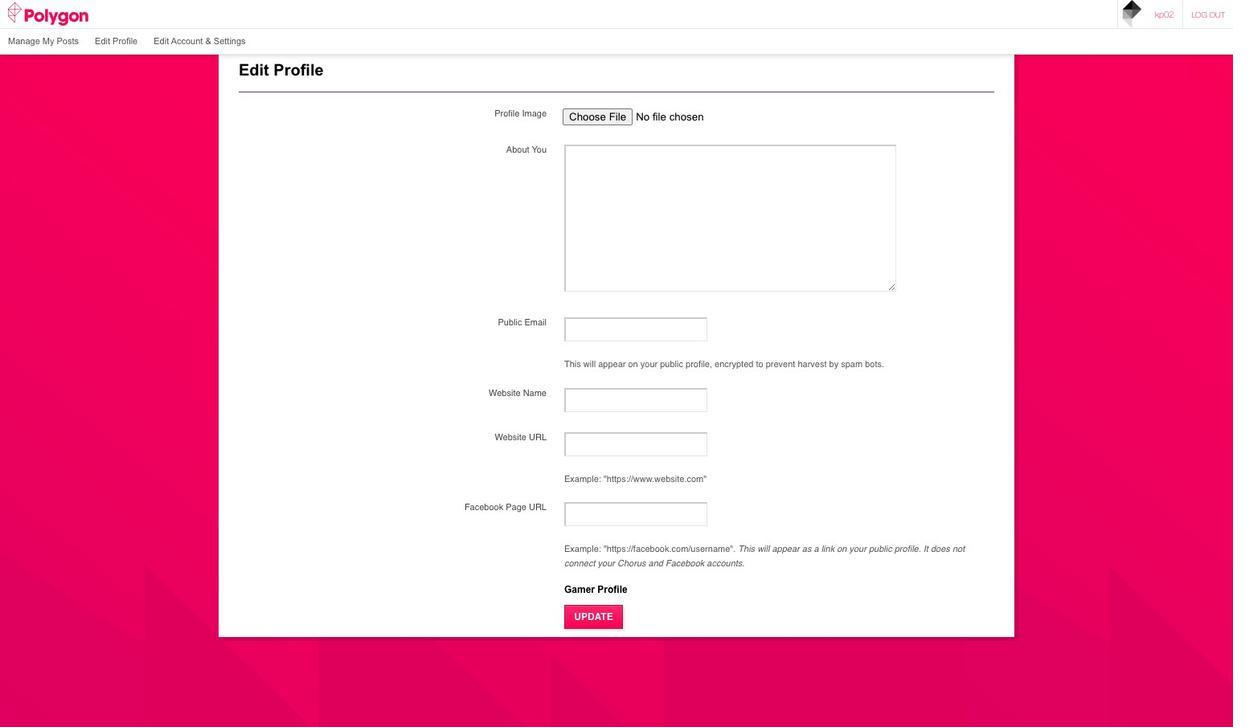 Task type: locate. For each thing, give the bounding box(es) containing it.
0 horizontal spatial your
[[598, 559, 615, 569]]

edit left account at the left
[[154, 36, 169, 46]]

0 vertical spatial edit profile
[[95, 36, 138, 46]]

1 vertical spatial appear
[[773, 545, 800, 555]]

0 vertical spatial will
[[584, 360, 596, 370]]

edit profile
[[95, 36, 138, 46], [239, 61, 324, 79]]

Website URL text field
[[565, 432, 708, 457]]

appear
[[599, 360, 626, 370], [773, 545, 800, 555]]

1 vertical spatial facebook
[[666, 559, 705, 569]]

public
[[661, 360, 684, 370], [869, 545, 893, 555]]

image
[[522, 109, 547, 119]]

it
[[924, 545, 929, 555]]

on
[[629, 360, 638, 370], [837, 545, 847, 555]]

url right page
[[529, 503, 547, 513]]

1 vertical spatial edit profile
[[239, 61, 324, 79]]

url down name
[[529, 432, 547, 443]]

facebook
[[465, 503, 504, 513], [666, 559, 705, 569]]

0 vertical spatial website
[[489, 388, 521, 399]]

1 vertical spatial will
[[758, 545, 770, 555]]

edit profile link
[[87, 29, 146, 54]]

1 horizontal spatial appear
[[773, 545, 800, 555]]

example: down website url "text field"
[[565, 474, 602, 485]]

edit down settings
[[239, 61, 269, 79]]

does
[[931, 545, 951, 555]]

will inside the 'this will appear as a link on your public profile. it does not connect your chorus and facebook accounts.'
[[758, 545, 770, 555]]

None submit
[[565, 606, 623, 630]]

example: up connect
[[565, 545, 602, 555]]

manage
[[8, 36, 40, 46]]

0 horizontal spatial this
[[565, 360, 581, 370]]

edit profile down settings
[[239, 61, 324, 79]]

example: "https://facebook.com/username".
[[565, 545, 739, 555]]

on right link
[[837, 545, 847, 555]]

1 vertical spatial on
[[837, 545, 847, 555]]

"https://facebook.com/username".
[[604, 545, 736, 555]]

1 vertical spatial website
[[495, 432, 527, 443]]

1 vertical spatial this
[[739, 545, 755, 555]]

connect
[[565, 559, 596, 569]]

log out link
[[1184, 0, 1234, 28]]

appear inside the 'this will appear as a link on your public profile. it does not connect your chorus and facebook accounts.'
[[773, 545, 800, 555]]

1 vertical spatial public
[[869, 545, 893, 555]]

0 horizontal spatial will
[[584, 360, 596, 370]]

1 horizontal spatial will
[[758, 545, 770, 555]]

this up accounts. on the bottom of page
[[739, 545, 755, 555]]

0 vertical spatial on
[[629, 360, 638, 370]]

0 vertical spatial your
[[641, 360, 658, 370]]

0 vertical spatial appear
[[599, 360, 626, 370]]

appear down public email text field
[[599, 360, 626, 370]]

1 example: from the top
[[565, 474, 602, 485]]

on inside the 'this will appear as a link on your public profile. it does not connect your chorus and facebook accounts.'
[[837, 545, 847, 555]]

on down public email text field
[[629, 360, 638, 370]]

website left name
[[489, 388, 521, 399]]

profile
[[113, 36, 138, 46], [274, 61, 324, 79], [495, 109, 520, 119], [598, 585, 628, 596]]

will down public email text field
[[584, 360, 596, 370]]

kp02 link
[[1119, 0, 1184, 28]]

2 example: from the top
[[565, 545, 602, 555]]

1 horizontal spatial public
[[869, 545, 893, 555]]

1 horizontal spatial on
[[837, 545, 847, 555]]

profile,
[[686, 360, 713, 370]]

2 horizontal spatial edit
[[239, 61, 269, 79]]

gamer
[[565, 585, 595, 596]]

0 horizontal spatial public
[[661, 360, 684, 370]]

0 vertical spatial public
[[661, 360, 684, 370]]

will
[[584, 360, 596, 370], [758, 545, 770, 555]]

1 horizontal spatial this
[[739, 545, 755, 555]]

1 vertical spatial your
[[850, 545, 867, 555]]

0 horizontal spatial edit profile
[[95, 36, 138, 46]]

example:
[[565, 474, 602, 485], [565, 545, 602, 555]]

gamer profile
[[565, 585, 628, 596]]

this for as
[[739, 545, 755, 555]]

0 vertical spatial example:
[[565, 474, 602, 485]]

appear left the 'as'
[[773, 545, 800, 555]]

website
[[489, 388, 521, 399], [495, 432, 527, 443]]

appear for as
[[773, 545, 800, 555]]

kp02
[[1156, 9, 1175, 19]]

email
[[525, 318, 547, 328]]

1 horizontal spatial edit
[[154, 36, 169, 46]]

0 vertical spatial this
[[565, 360, 581, 370]]

None file field
[[563, 109, 767, 125]]

0 vertical spatial facebook
[[465, 503, 504, 513]]

your
[[641, 360, 658, 370], [850, 545, 867, 555], [598, 559, 615, 569]]

this
[[565, 360, 581, 370], [739, 545, 755, 555]]

public email
[[498, 318, 547, 328]]

0 horizontal spatial appear
[[599, 360, 626, 370]]

edit profile right posts
[[95, 36, 138, 46]]

1 vertical spatial url
[[529, 503, 547, 513]]

0 vertical spatial url
[[529, 432, 547, 443]]

edit account & settings link
[[146, 29, 254, 54]]

will left the 'as'
[[758, 545, 770, 555]]

1 vertical spatial example:
[[565, 545, 602, 555]]

your down public email text field
[[641, 360, 658, 370]]

1 url from the top
[[529, 432, 547, 443]]

this down public email text field
[[565, 360, 581, 370]]

2 url from the top
[[529, 503, 547, 513]]

example: "https://www.website.com"
[[565, 474, 707, 485]]

website down website name
[[495, 432, 527, 443]]

public left profile.
[[869, 545, 893, 555]]

log out
[[1192, 10, 1226, 19]]

website for website name
[[489, 388, 521, 399]]

url
[[529, 432, 547, 443], [529, 503, 547, 513]]

your right link
[[850, 545, 867, 555]]

public left profile,
[[661, 360, 684, 370]]

edit
[[95, 36, 110, 46], [154, 36, 169, 46], [239, 61, 269, 79]]

this for on
[[565, 360, 581, 370]]

facebook down "https://facebook.com/username".
[[666, 559, 705, 569]]

edit right posts
[[95, 36, 110, 46]]

"https://www.website.com"
[[604, 474, 707, 485]]

0 horizontal spatial edit
[[95, 36, 110, 46]]

to
[[756, 360, 764, 370]]

your left the chorus on the right of the page
[[598, 559, 615, 569]]

bots.
[[866, 360, 885, 370]]

1 horizontal spatial your
[[641, 360, 658, 370]]

accounts.
[[707, 559, 745, 569]]

1 horizontal spatial facebook
[[666, 559, 705, 569]]

2 vertical spatial your
[[598, 559, 615, 569]]

&
[[205, 36, 211, 46]]

0 horizontal spatial on
[[629, 360, 638, 370]]

name
[[523, 388, 547, 399]]

this inside the 'this will appear as a link on your public profile. it does not connect your chorus and facebook accounts.'
[[739, 545, 755, 555]]

facebook left page
[[465, 503, 504, 513]]

as
[[803, 545, 812, 555]]

Public Email text field
[[565, 318, 708, 342]]



Task type: vqa. For each thing, say whether or not it's contained in the screenshot.
About You text field
yes



Task type: describe. For each thing, give the bounding box(es) containing it.
by
[[830, 360, 839, 370]]

facebook inside the 'this will appear as a link on your public profile. it does not connect your chorus and facebook accounts.'
[[666, 559, 705, 569]]

out
[[1210, 10, 1226, 19]]

public inside the 'this will appear as a link on your public profile. it does not connect your chorus and facebook accounts.'
[[869, 545, 893, 555]]

this will appear on your public profile, encrypted to prevent harvest by spam bots.
[[565, 360, 885, 370]]

website url
[[495, 432, 547, 443]]

this will appear as a link on your public profile. it does not connect your chorus and facebook accounts.
[[565, 545, 965, 569]]

posts
[[57, 36, 79, 46]]

page
[[506, 503, 527, 513]]

you
[[532, 145, 547, 155]]

1 horizontal spatial edit profile
[[239, 61, 324, 79]]

website name
[[489, 388, 547, 399]]

0 horizontal spatial facebook
[[465, 503, 504, 513]]

account
[[171, 36, 203, 46]]

profile.
[[895, 545, 922, 555]]

About You text field
[[565, 145, 897, 292]]

facebook page url
[[465, 503, 547, 513]]

and
[[649, 559, 664, 569]]

edit account & settings
[[154, 36, 246, 46]]

about you
[[507, 145, 547, 155]]

manage my posts
[[8, 36, 79, 46]]

chorus
[[618, 559, 646, 569]]

website for website url
[[495, 432, 527, 443]]

manage my posts link
[[0, 29, 87, 54]]

profile image
[[495, 109, 547, 119]]

my
[[42, 36, 54, 46]]

edit profile inside edit profile link
[[95, 36, 138, 46]]

public
[[498, 318, 522, 328]]

Website Name text field
[[565, 388, 708, 412]]

example: for example: "https://facebook.com/username".
[[565, 545, 602, 555]]

2 horizontal spatial your
[[850, 545, 867, 555]]

Facebook Page URL text field
[[565, 503, 708, 527]]

appear for on
[[599, 360, 626, 370]]

a
[[814, 545, 819, 555]]

log
[[1192, 10, 1208, 19]]

prevent
[[766, 360, 796, 370]]

spam
[[842, 360, 863, 370]]

link
[[822, 545, 835, 555]]

about
[[507, 145, 530, 155]]

will for as
[[758, 545, 770, 555]]

will for on
[[584, 360, 596, 370]]

harvest
[[798, 360, 827, 370]]

edit for edit account & settings link
[[154, 36, 169, 46]]

example: for example: "https://www.website.com"
[[565, 474, 602, 485]]

settings
[[214, 36, 246, 46]]

encrypted
[[715, 360, 754, 370]]

not
[[953, 545, 965, 555]]

edit for edit profile link
[[95, 36, 110, 46]]



